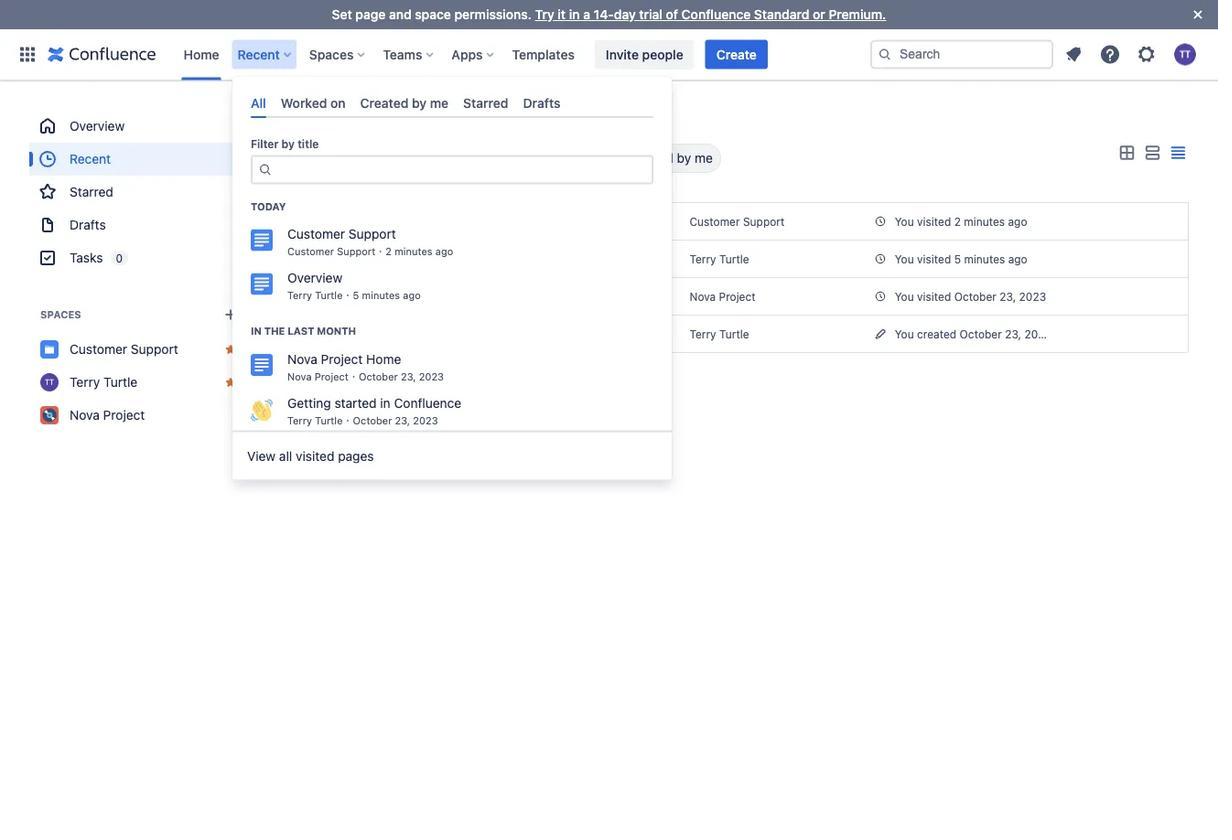 Task type: vqa. For each thing, say whether or not it's contained in the screenshot.
Confluence within Getting started in Confluence Terry Turtle ・ October 23, 2023
yes



Task type: describe. For each thing, give the bounding box(es) containing it.
drafts inside group
[[70, 217, 106, 233]]

apps
[[452, 47, 483, 62]]

recent button
[[232, 40, 298, 69]]

title
[[298, 138, 319, 151]]

overview inside 'today' element
[[287, 271, 343, 286]]

0 horizontal spatial customer support
[[70, 342, 178, 357]]

try
[[535, 7, 555, 22]]

spaces inside "popup button"
[[309, 47, 354, 62]]

view
[[247, 449, 276, 464]]

appswitcher icon image
[[16, 43, 38, 65]]

confluence for getting started in confluence terry turtle ・ october 23, 2023
[[394, 396, 462, 411]]

apps button
[[446, 40, 501, 69]]

all button
[[480, 144, 524, 173]]

1 horizontal spatial :wave: image
[[294, 327, 309, 341]]

october down you visited october 23, 2023
[[960, 328, 1002, 341]]

getting started in confluence
[[323, 325, 524, 343]]

started for getting started in confluence terry turtle ・ october 23, 2023
[[335, 396, 377, 411]]

october inside nova project home nova project ・ october 23, 2023
[[359, 371, 398, 383]]

0 horizontal spatial me
[[430, 95, 449, 110]]

・ up month
[[343, 290, 353, 302]]

Filter by title field
[[302, 146, 456, 171]]

page
[[356, 7, 386, 22]]

ago inside customer support customer support ・ 2 minutes ago
[[436, 246, 453, 258]]

starred link
[[29, 176, 249, 209]]

0 horizontal spatial by
[[282, 138, 295, 151]]

you for support
[[895, 215, 914, 228]]

worked on button
[[531, 144, 611, 173]]

page image for nova project home
[[294, 289, 309, 304]]

view all visited pages
[[247, 449, 374, 464]]

settings icon image
[[1136, 43, 1158, 65]]

invite people
[[606, 47, 684, 62]]

・ inside nova project home nova project ・ october 23, 2023
[[349, 371, 359, 383]]

created by me inside button
[[626, 151, 713, 166]]

2 vertical spatial terry turtle
[[70, 375, 138, 390]]

overview link
[[29, 110, 249, 143]]

0 vertical spatial all
[[251, 95, 266, 110]]

1 vertical spatial tab list
[[458, 144, 721, 173]]

people
[[642, 47, 684, 62]]

2 horizontal spatial in
[[569, 7, 580, 22]]

23, inside "getting started in confluence terry turtle ・ october 23, 2023"
[[395, 415, 410, 427]]

premium.
[[829, 7, 887, 22]]

compact list image
[[1167, 142, 1189, 164]]

0
[[116, 252, 123, 265]]

0 vertical spatial tab list
[[244, 88, 661, 118]]

in
[[251, 326, 262, 338]]

・ inside customer support customer support ・ 2 minutes ago
[[376, 246, 386, 258]]

2023 inside "getting started in confluence terry turtle ・ october 23, 2023"
[[413, 415, 438, 427]]

0 vertical spatial on
[[331, 95, 346, 110]]

a
[[583, 7, 590, 22]]

today element
[[233, 222, 672, 306]]

23, up the "you created october 23, 2023"
[[1000, 290, 1016, 303]]

worked inside button
[[539, 151, 584, 166]]

invite people button
[[595, 40, 695, 69]]

getting for getting started in confluence
[[323, 325, 374, 343]]

cards image
[[1116, 142, 1138, 164]]

your profile and preferences image
[[1175, 43, 1197, 65]]

Filter by title text field
[[278, 157, 641, 183]]

the
[[264, 326, 285, 338]]

recent inside 'dropdown button'
[[238, 47, 280, 62]]

terry turtle link for overview
[[690, 253, 749, 266]]

confluence for getting started in confluence
[[446, 325, 524, 343]]

visited for nova project home
[[917, 290, 951, 303]]

filter by title
[[251, 138, 319, 151]]

in for getting started in confluence terry turtle ・ october 23, 2023
[[380, 396, 391, 411]]

1 vertical spatial spaces
[[40, 309, 81, 321]]

worked on inside worked on button
[[539, 151, 603, 166]]

you visited 5 minutes ago
[[895, 253, 1028, 265]]

customer support customer support ・ 2 minutes ago
[[287, 227, 453, 258]]

day
[[614, 7, 636, 22]]

of
[[666, 7, 678, 22]]

23, inside nova project home nova project ・ october 23, 2023
[[401, 371, 416, 383]]

ago up "getting started in confluence"
[[403, 290, 421, 302]]

star this space image
[[223, 408, 238, 423]]

created by me button
[[618, 144, 721, 173]]

in the last month element
[[233, 347, 672, 431]]

in the last month
[[251, 326, 356, 338]]

2 inside customer support customer support ・ 2 minutes ago
[[386, 246, 392, 258]]

2 vertical spatial terry turtle link
[[29, 366, 249, 399]]

turtle inside "getting started in confluence terry turtle ・ october 23, 2023"
[[315, 415, 343, 427]]

terry turtle ・ 5 minutes ago
[[287, 290, 421, 302]]

teams button
[[378, 40, 441, 69]]

nova project home
[[323, 288, 454, 305]]

2023 up the "you created october 23, 2023"
[[1019, 290, 1047, 303]]

turtle inside 'today' element
[[315, 290, 343, 302]]

recent link
[[29, 143, 249, 176]]

terry turtle for overview
[[690, 253, 749, 266]]

search image
[[878, 47, 893, 62]]

2 horizontal spatial customer support
[[690, 215, 785, 228]]

5 inside 'today' element
[[353, 290, 359, 302]]

created
[[917, 328, 957, 341]]

me inside button
[[695, 151, 713, 166]]

all inside button
[[494, 151, 509, 166]]

2 you from the top
[[895, 253, 914, 265]]

pages
[[338, 449, 374, 464]]

terry turtle for getting started in confluence
[[690, 328, 749, 341]]

home for nova project home
[[414, 288, 454, 305]]

visited right all
[[296, 449, 335, 464]]



Task type: locate. For each thing, give the bounding box(es) containing it.
0 vertical spatial customer support link
[[690, 215, 785, 228]]

worked on up title
[[281, 95, 346, 110]]

you down you visited 5 minutes ago
[[895, 290, 914, 303]]

0 horizontal spatial in
[[380, 396, 391, 411]]

worked right all button
[[539, 151, 584, 166]]

recent down overview link
[[70, 152, 111, 167]]

:wave: image
[[294, 327, 309, 341], [251, 400, 273, 422]]

0 horizontal spatial started
[[335, 396, 377, 411]]

terry inside "getting started in confluence terry turtle ・ october 23, 2023"
[[287, 415, 312, 427]]

you visited october 23, 2023
[[895, 290, 1047, 303]]

spaces down tasks
[[40, 309, 81, 321]]

1 horizontal spatial customer support
[[323, 213, 449, 230]]

1 horizontal spatial on
[[588, 151, 603, 166]]

1 vertical spatial confluence
[[446, 325, 524, 343]]

0 vertical spatial page image
[[294, 214, 309, 229]]

space
[[415, 7, 451, 22]]

1 vertical spatial created
[[626, 151, 674, 166]]

ago up you visited 5 minutes ago
[[1008, 215, 1028, 228]]

templates link
[[507, 40, 580, 69]]

1 vertical spatial :wave: image
[[251, 400, 273, 422]]

confluence up the view all visited pages link
[[394, 396, 462, 411]]

october up the "you created october 23, 2023"
[[955, 290, 997, 303]]

2
[[955, 215, 961, 228], [386, 246, 392, 258]]

1 horizontal spatial worked
[[539, 151, 584, 166]]

unstar this space image inside customer support "link"
[[223, 342, 238, 357]]

1 horizontal spatial drafts
[[523, 95, 561, 110]]

unstar this space image for customer support
[[223, 342, 238, 357]]

2 vertical spatial page image
[[294, 289, 309, 304]]

0 vertical spatial :wave: image
[[294, 327, 309, 341]]

last
[[288, 326, 314, 338]]

minutes up you visited october 23, 2023
[[964, 253, 1005, 265]]

1 vertical spatial terry turtle
[[690, 328, 749, 341]]

and
[[389, 7, 412, 22]]

worked on
[[281, 95, 346, 110], [539, 151, 603, 166]]

you up you visited 5 minutes ago
[[895, 215, 914, 228]]

nova project inside nova project link
[[70, 408, 145, 423]]

drafts
[[523, 95, 561, 110], [70, 217, 106, 233]]

october up pages in the left of the page
[[353, 415, 392, 427]]

support
[[394, 213, 449, 230], [743, 215, 785, 228], [349, 227, 396, 242], [337, 246, 376, 258], [131, 342, 178, 357]]

0 horizontal spatial created by me
[[360, 95, 449, 110]]

2 up nova project home
[[386, 246, 392, 258]]

1 vertical spatial created by me
[[626, 151, 713, 166]]

created down teams
[[360, 95, 409, 110]]

in inside "getting started in confluence terry turtle ・ october 23, 2023"
[[380, 396, 391, 411]]

banner
[[0, 29, 1218, 81]]

on
[[331, 95, 346, 110], [588, 151, 603, 166]]

customer support link
[[690, 215, 785, 228], [29, 333, 249, 366]]

templates
[[512, 47, 575, 62]]

or
[[813, 7, 826, 22]]

2 vertical spatial in
[[380, 396, 391, 411]]

1 horizontal spatial customer support link
[[690, 215, 785, 228]]

recent
[[238, 47, 280, 62], [278, 113, 323, 126], [70, 152, 111, 167]]

you for started
[[895, 328, 914, 341]]

1 horizontal spatial me
[[695, 151, 713, 166]]

1 you from the top
[[895, 215, 914, 228]]

getting
[[323, 325, 374, 343], [287, 396, 331, 411]]

1 vertical spatial starred
[[70, 184, 113, 200]]

・ up nova project home
[[376, 246, 386, 258]]

terry
[[690, 253, 716, 266], [287, 290, 312, 302], [690, 328, 716, 341], [70, 375, 100, 390], [287, 415, 312, 427]]

set
[[332, 7, 352, 22]]

home down "getting started in confluence"
[[366, 352, 401, 367]]

1 horizontal spatial started
[[377, 325, 426, 343]]

home left recent 'dropdown button'
[[184, 47, 219, 62]]

・
[[376, 246, 386, 258], [343, 290, 353, 302], [349, 371, 359, 383], [343, 415, 353, 427]]

0 horizontal spatial :wave: image
[[251, 400, 273, 422]]

visited up you visited 5 minutes ago
[[917, 215, 951, 228]]

in down nova project home nova project ・ october 23, 2023
[[380, 396, 391, 411]]

create link
[[706, 40, 768, 69]]

23, down you visited october 23, 2023
[[1005, 328, 1022, 341]]

getting for getting started in confluence terry turtle ・ october 23, 2023
[[287, 396, 331, 411]]

permissions.
[[455, 7, 532, 22]]

・ inside "getting started in confluence terry turtle ・ october 23, 2023"
[[343, 415, 353, 427]]

all
[[251, 95, 266, 110], [494, 151, 509, 166]]

october
[[955, 290, 997, 303], [960, 328, 1002, 341], [359, 371, 398, 383], [353, 415, 392, 427]]

23,
[[1000, 290, 1016, 303], [1005, 328, 1022, 341], [401, 371, 416, 383], [395, 415, 410, 427]]

2023 down you visited october 23, 2023
[[1025, 328, 1052, 341]]

0 horizontal spatial all
[[251, 95, 266, 110]]

tasks
[[70, 250, 103, 265]]

0 horizontal spatial home
[[184, 47, 219, 62]]

spaces
[[309, 47, 354, 62], [40, 309, 81, 321]]

visited
[[917, 215, 951, 228], [917, 253, 951, 265], [917, 290, 951, 303], [296, 449, 335, 464]]

0 vertical spatial created
[[360, 95, 409, 110]]

customer inside "link"
[[70, 342, 127, 357]]

1 horizontal spatial all
[[494, 151, 509, 166]]

1 vertical spatial all
[[494, 151, 509, 166]]

you visited 2 minutes ago
[[895, 215, 1028, 228]]

0 vertical spatial worked on
[[281, 95, 346, 110]]

minutes up nova project home
[[395, 246, 433, 258]]

1 vertical spatial unstar this space image
[[223, 375, 238, 390]]

ago up you visited october 23, 2023
[[1009, 253, 1028, 265]]

minutes inside customer support customer support ・ 2 minutes ago
[[395, 246, 433, 258]]

all up filter
[[251, 95, 266, 110]]

2 vertical spatial home
[[366, 352, 401, 367]]

1 horizontal spatial :wave: image
[[294, 327, 309, 341]]

0 vertical spatial in
[[569, 7, 580, 22]]

0 horizontal spatial starred
[[70, 184, 113, 200]]

2 up you visited 5 minutes ago
[[955, 215, 961, 228]]

home inside nova project home nova project ・ october 23, 2023
[[366, 352, 401, 367]]

getting started in confluence terry turtle ・ october 23, 2023
[[287, 396, 462, 427]]

0 vertical spatial home
[[184, 47, 219, 62]]

you
[[895, 215, 914, 228], [895, 253, 914, 265], [895, 290, 914, 303], [895, 328, 914, 341]]

0 vertical spatial drafts
[[523, 95, 561, 110]]

23, down "getting started in confluence"
[[401, 371, 416, 383]]

in left a at the top left
[[569, 7, 580, 22]]

home up "getting started in confluence"
[[414, 288, 454, 305]]

1 vertical spatial in
[[430, 325, 442, 343]]

confluence right of
[[682, 7, 751, 22]]

0 vertical spatial overview
[[70, 119, 125, 134]]

0 horizontal spatial on
[[331, 95, 346, 110]]

starred down recent link
[[70, 184, 113, 200]]

unstar this space image
[[223, 342, 238, 357], [223, 375, 238, 390]]

page image for overview
[[294, 252, 309, 266]]

support inside "link"
[[131, 342, 178, 357]]

1 vertical spatial getting
[[287, 396, 331, 411]]

0 horizontal spatial nova project link
[[29, 399, 249, 432]]

1 vertical spatial home
[[414, 288, 454, 305]]

in up in the last month element
[[430, 325, 442, 343]]

nova
[[323, 288, 358, 305], [690, 290, 716, 303], [287, 352, 318, 367], [287, 371, 312, 383], [70, 408, 100, 423]]

trial
[[639, 7, 663, 22]]

worked up title
[[281, 95, 327, 110]]

2 vertical spatial recent
[[70, 152, 111, 167]]

page image
[[294, 214, 309, 229], [294, 252, 309, 266], [294, 289, 309, 304]]

1 vertical spatial recent
[[278, 113, 323, 126]]

try it in a 14-day trial of confluence standard or premium. link
[[535, 7, 887, 22]]

month
[[317, 326, 356, 338]]

recent right home link
[[238, 47, 280, 62]]

project
[[361, 288, 410, 305], [719, 290, 756, 303], [321, 352, 363, 367], [315, 371, 349, 383], [103, 408, 145, 423]]

october inside "getting started in confluence terry turtle ・ october 23, 2023"
[[353, 415, 392, 427]]

started
[[377, 325, 426, 343], [335, 396, 377, 411]]

getting inside "getting started in confluence terry turtle ・ october 23, 2023"
[[287, 396, 331, 411]]

1 horizontal spatial created by me
[[626, 151, 713, 166]]

on down spaces "popup button"
[[331, 95, 346, 110]]

page image down title
[[294, 214, 309, 229]]

minutes
[[964, 215, 1005, 228], [395, 246, 433, 258], [964, 253, 1005, 265], [362, 290, 400, 302]]

created inside button
[[626, 151, 674, 166]]

on left created by me button
[[588, 151, 603, 166]]

nova project link
[[690, 290, 756, 303], [29, 399, 249, 432]]

confluence image
[[48, 43, 156, 65], [48, 43, 156, 65]]

page image up last
[[294, 289, 309, 304]]

terry turtle
[[690, 253, 749, 266], [690, 328, 749, 341], [70, 375, 138, 390]]

created by me
[[360, 95, 449, 110], [626, 151, 713, 166]]

1 page image from the top
[[294, 214, 309, 229]]

0 horizontal spatial :wave: image
[[251, 400, 273, 422]]

minutes up you visited 5 minutes ago
[[964, 215, 1005, 228]]

:wave: image right the
[[294, 327, 309, 341]]

worked on right all button
[[539, 151, 603, 166]]

banner containing home
[[0, 29, 1218, 81]]

global element
[[11, 29, 867, 80]]

1 horizontal spatial in
[[430, 325, 442, 343]]

0 vertical spatial :wave: image
[[294, 327, 309, 341]]

started for getting started in confluence
[[377, 325, 426, 343]]

confluence
[[682, 7, 751, 22], [446, 325, 524, 343], [394, 396, 462, 411]]

worked
[[281, 95, 327, 110], [539, 151, 584, 166]]

2023 up the view all visited pages link
[[413, 415, 438, 427]]

0 horizontal spatial drafts
[[70, 217, 106, 233]]

0 vertical spatial nova project
[[690, 290, 756, 303]]

home for nova project home nova project ・ october 23, 2023
[[366, 352, 401, 367]]

tab list
[[244, 88, 661, 118], [458, 144, 721, 173]]

0 horizontal spatial created
[[360, 95, 409, 110]]

filter
[[251, 138, 279, 151]]

1 vertical spatial :wave: image
[[251, 400, 273, 422]]

create
[[717, 47, 757, 62]]

all
[[279, 449, 292, 464]]

in
[[569, 7, 580, 22], [430, 325, 442, 343], [380, 396, 391, 411]]

1 unstar this space image from the top
[[223, 342, 238, 357]]

all left worked on button
[[494, 151, 509, 166]]

0 vertical spatial me
[[430, 95, 449, 110]]

5 up month
[[353, 290, 359, 302]]

1 vertical spatial nova project
[[70, 408, 145, 423]]

drafts inside tab list
[[523, 95, 561, 110]]

0 vertical spatial created by me
[[360, 95, 449, 110]]

home
[[184, 47, 219, 62], [414, 288, 454, 305], [366, 352, 401, 367]]

starred inside tab list
[[463, 95, 509, 110]]

0 vertical spatial starred
[[463, 95, 509, 110]]

0 vertical spatial recent
[[238, 47, 280, 62]]

2 unstar this space image from the top
[[223, 375, 238, 390]]

1 horizontal spatial by
[[412, 95, 427, 110]]

ago
[[1008, 215, 1028, 228], [436, 246, 453, 258], [1009, 253, 1028, 265], [403, 290, 421, 302]]

:wave: image right the
[[294, 327, 309, 341]]

0 vertical spatial confluence
[[682, 7, 751, 22]]

group containing overview
[[29, 110, 249, 275]]

starred
[[463, 95, 509, 110], [70, 184, 113, 200]]

4 you from the top
[[895, 328, 914, 341]]

unstar this space image up star this space icon on the bottom of page
[[223, 375, 238, 390]]

drafts up tasks
[[70, 217, 106, 233]]

visited down you visited 2 minutes ago
[[917, 253, 951, 265]]

0 vertical spatial getting
[[323, 325, 374, 343]]

home link
[[178, 40, 225, 69]]

group
[[29, 110, 249, 275]]

0 horizontal spatial spaces
[[40, 309, 81, 321]]

14-
[[594, 7, 614, 22]]

help icon image
[[1099, 43, 1121, 65]]

1 vertical spatial customer support link
[[29, 333, 249, 366]]

recent up title
[[278, 113, 323, 126]]

page image for customer support
[[294, 214, 309, 229]]

nova project home nova project ・ october 23, 2023
[[287, 352, 444, 383]]

5
[[955, 253, 961, 265], [353, 290, 359, 302]]

minutes down customer support customer support ・ 2 minutes ago on the top left
[[362, 290, 400, 302]]

0 horizontal spatial 5
[[353, 290, 359, 302]]

confluence up in the last month element
[[446, 325, 524, 343]]

drafts down 'templates' link
[[523, 95, 561, 110]]

visited for customer support
[[917, 215, 951, 228]]

unstar this space image down the create a space image
[[223, 342, 238, 357]]

2 horizontal spatial by
[[677, 151, 691, 166]]

0 vertical spatial nova project link
[[690, 290, 756, 303]]

0 vertical spatial worked
[[281, 95, 327, 110]]

by
[[412, 95, 427, 110], [282, 138, 295, 151], [677, 151, 691, 166]]

1 vertical spatial 2
[[386, 246, 392, 258]]

terry turtle link for getting started in confluence
[[690, 328, 749, 341]]

1 horizontal spatial starred
[[463, 95, 509, 110]]

close image
[[1187, 4, 1209, 26]]

visited up created
[[917, 290, 951, 303]]

started down nova project home
[[377, 325, 426, 343]]

on inside button
[[588, 151, 603, 166]]

you for project
[[895, 290, 914, 303]]

page image up terry turtle ・ 5 minutes ago
[[294, 252, 309, 266]]

2 page image from the top
[[294, 252, 309, 266]]

home inside home link
[[184, 47, 219, 62]]

3 you from the top
[[895, 290, 914, 303]]

you left created
[[895, 328, 914, 341]]

2023
[[1019, 290, 1047, 303], [1025, 328, 1052, 341], [419, 371, 444, 383], [413, 415, 438, 427]]

1 vertical spatial worked
[[539, 151, 584, 166]]

1 vertical spatial started
[[335, 396, 377, 411]]

1 vertical spatial overview
[[323, 250, 387, 268]]

you down you visited 2 minutes ago
[[895, 253, 914, 265]]

by inside button
[[677, 151, 691, 166]]

overview
[[70, 119, 125, 134], [323, 250, 387, 268], [287, 271, 343, 286]]

create a space image
[[220, 304, 242, 326]]

spaces down set
[[309, 47, 354, 62]]

today
[[251, 201, 286, 213]]

view all visited pages link
[[233, 438, 672, 475]]

it
[[558, 7, 566, 22]]

0 vertical spatial started
[[377, 325, 426, 343]]

:wave: image inside in the last month element
[[251, 400, 273, 422]]

nova project
[[690, 290, 756, 303], [70, 408, 145, 423]]

customer
[[323, 213, 390, 230], [690, 215, 740, 228], [287, 227, 345, 242], [287, 246, 334, 258], [70, 342, 127, 357]]

created
[[360, 95, 409, 110], [626, 151, 674, 166]]

:wave: image right star this space icon on the bottom of page
[[251, 400, 273, 422]]

:wave: image inside in the last month element
[[251, 400, 273, 422]]

overview inside overview link
[[70, 119, 125, 134]]

october up "getting started in confluence terry turtle ・ october 23, 2023"
[[359, 371, 398, 383]]

1 horizontal spatial home
[[366, 352, 401, 367]]

0 vertical spatial spaces
[[309, 47, 354, 62]]

0 vertical spatial 5
[[955, 253, 961, 265]]

2 vertical spatial confluence
[[394, 396, 462, 411]]

1 horizontal spatial 5
[[955, 253, 961, 265]]

customer support
[[323, 213, 449, 230], [690, 215, 785, 228], [70, 342, 178, 357]]

unstar this space image inside terry turtle link
[[223, 375, 238, 390]]

1 vertical spatial worked on
[[539, 151, 603, 166]]

drafts link
[[29, 209, 249, 242]]

created right worked on button
[[626, 151, 674, 166]]

1 vertical spatial page image
[[294, 252, 309, 266]]

0 horizontal spatial worked on
[[281, 95, 346, 110]]

5 down you visited 2 minutes ago
[[955, 253, 961, 265]]

list image
[[1142, 142, 1164, 164]]

ago up nova project home
[[436, 246, 453, 258]]

1 horizontal spatial worked on
[[539, 151, 603, 166]]

me
[[430, 95, 449, 110], [695, 151, 713, 166]]

1 vertical spatial me
[[695, 151, 713, 166]]

getting up nova project home nova project ・ october 23, 2023
[[323, 325, 374, 343]]

1 horizontal spatial 2
[[955, 215, 961, 228]]

turtle
[[720, 253, 749, 266], [315, 290, 343, 302], [720, 328, 749, 341], [103, 375, 138, 390], [315, 415, 343, 427]]

terry inside 'today' element
[[287, 290, 312, 302]]

in for getting started in confluence
[[430, 325, 442, 343]]

getting up the view all visited pages
[[287, 396, 331, 411]]

0 horizontal spatial 2
[[386, 246, 392, 258]]

1 vertical spatial nova project link
[[29, 399, 249, 432]]

visited for overview
[[917, 253, 951, 265]]

starred down apps popup button
[[463, 95, 509, 110]]

2023 inside nova project home nova project ・ october 23, 2023
[[419, 371, 444, 383]]

1 horizontal spatial nova project link
[[690, 290, 756, 303]]

unstar this space image for terry turtle
[[223, 375, 238, 390]]

2023 down "getting started in confluence"
[[419, 371, 444, 383]]

・ up "getting started in confluence terry turtle ・ october 23, 2023"
[[349, 371, 359, 383]]

set page and space permissions. try it in a 14-day trial of confluence standard or premium.
[[332, 7, 887, 22]]

3 page image from the top
[[294, 289, 309, 304]]

invite
[[606, 47, 639, 62]]

spaces button
[[304, 40, 372, 69]]

confluence inside "getting started in confluence terry turtle ・ october 23, 2023"
[[394, 396, 462, 411]]

0 horizontal spatial customer support link
[[29, 333, 249, 366]]

0 vertical spatial terry turtle link
[[690, 253, 749, 266]]

you created october 23, 2023
[[895, 328, 1052, 341]]

1 vertical spatial 5
[[353, 290, 359, 302]]

・ up pages in the left of the page
[[343, 415, 353, 427]]

23, up the view all visited pages link
[[395, 415, 410, 427]]

standard
[[754, 7, 810, 22]]

:wave: image right star this space icon on the bottom of page
[[251, 400, 273, 422]]

notification icon image
[[1063, 43, 1085, 65]]

Search field
[[871, 40, 1054, 69]]

1 vertical spatial on
[[588, 151, 603, 166]]

started inside "getting started in confluence terry turtle ・ october 23, 2023"
[[335, 396, 377, 411]]

1 horizontal spatial nova project
[[690, 290, 756, 303]]

started down nova project home nova project ・ october 23, 2023
[[335, 396, 377, 411]]

teams
[[383, 47, 422, 62]]

:wave: image
[[294, 327, 309, 341], [251, 400, 273, 422]]



